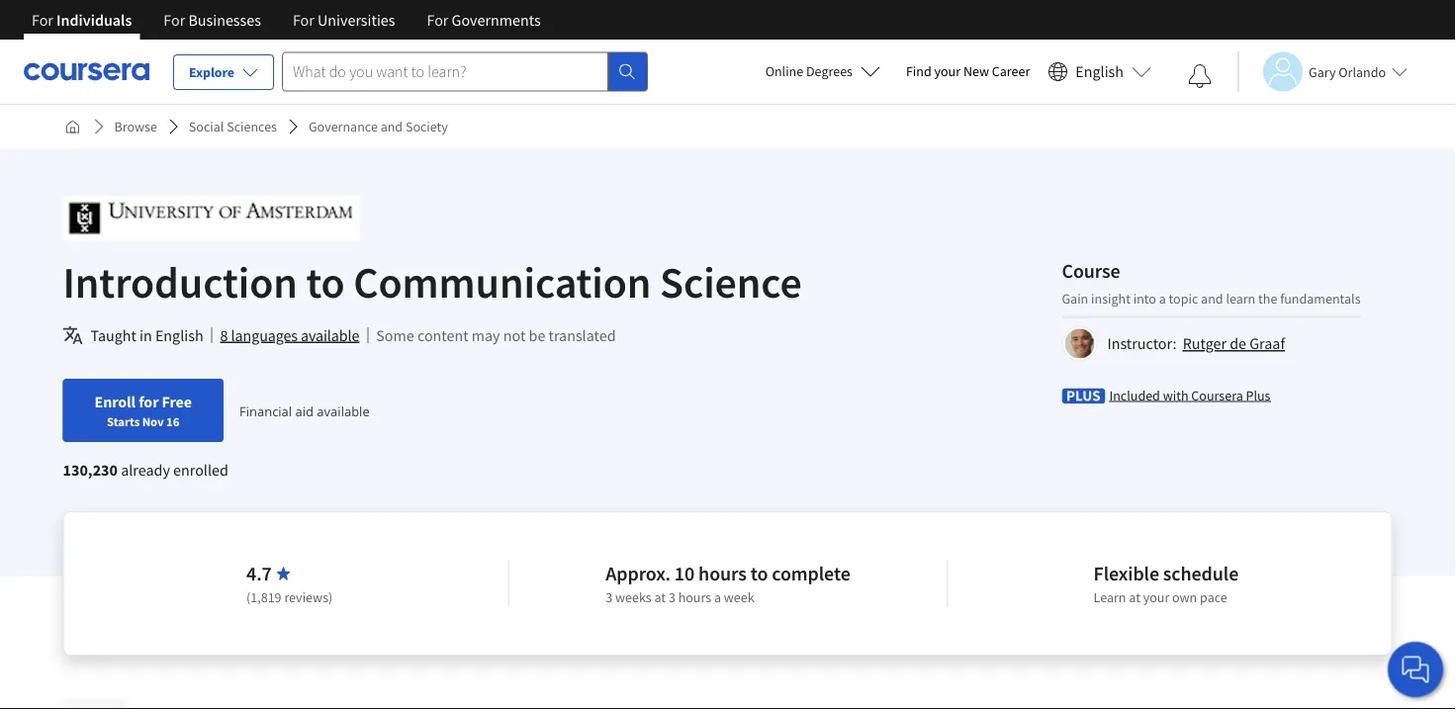 Task type: describe. For each thing, give the bounding box(es) containing it.
approx. 10 hours to complete 3 weeks at 3 hours a week
[[606, 562, 851, 607]]

into
[[1134, 289, 1157, 307]]

8 languages available
[[220, 326, 359, 345]]

learn
[[1094, 589, 1127, 607]]

fundamentals
[[1281, 289, 1361, 307]]

0 vertical spatial to
[[306, 254, 345, 309]]

gary
[[1309, 63, 1336, 81]]

learn
[[1226, 289, 1256, 307]]

instructor:
[[1108, 334, 1177, 354]]

for for universities
[[293, 10, 314, 30]]

schedule
[[1163, 562, 1239, 586]]

financial aid available button
[[239, 402, 370, 420]]

for governments
[[427, 10, 541, 30]]

content
[[417, 326, 469, 345]]

individuals
[[56, 10, 132, 30]]

8
[[220, 326, 228, 345]]

your inside "flexible schedule learn at your own pace"
[[1144, 589, 1170, 607]]

4.7
[[246, 562, 272, 586]]

10
[[675, 562, 695, 586]]

8 languages available button
[[220, 324, 359, 347]]

governments
[[452, 10, 541, 30]]

businesses
[[188, 10, 261, 30]]

instructor: rutger de  graaf
[[1108, 334, 1285, 354]]

enrolled
[[173, 460, 228, 480]]

home image
[[65, 119, 81, 135]]

be
[[529, 326, 546, 345]]

banner navigation
[[16, 0, 557, 40]]

introduction
[[63, 254, 298, 309]]

financial aid available
[[239, 402, 370, 420]]

16
[[166, 414, 179, 429]]

translated
[[549, 326, 616, 345]]

explore button
[[173, 54, 274, 90]]

languages
[[231, 326, 298, 345]]

find
[[906, 62, 932, 80]]

complete
[[772, 562, 851, 586]]

approx.
[[606, 562, 671, 586]]

topic
[[1169, 289, 1199, 307]]

for businesses
[[164, 10, 261, 30]]

online degrees button
[[750, 49, 896, 93]]

available for 8 languages available
[[301, 326, 359, 345]]

governance
[[309, 118, 378, 136]]

online
[[765, 62, 804, 80]]

at inside approx. 10 hours to complete 3 weeks at 3 hours a week
[[655, 589, 666, 607]]

rutger de  graaf link
[[1183, 334, 1285, 354]]

may
[[472, 326, 500, 345]]

governance and society link
[[301, 109, 456, 144]]

included with coursera plus link
[[1110, 385, 1271, 405]]

130,230 already enrolled
[[63, 460, 228, 480]]

week
[[724, 589, 755, 607]]

(1,819
[[246, 589, 282, 607]]

course
[[1062, 258, 1121, 283]]

orlando
[[1339, 63, 1386, 81]]

browse link
[[106, 109, 165, 144]]

english inside english button
[[1076, 62, 1124, 82]]

the
[[1259, 289, 1278, 307]]

universities
[[318, 10, 395, 30]]

aid
[[295, 402, 314, 420]]

rutger de  graaf image
[[1065, 329, 1095, 359]]

free
[[162, 392, 192, 412]]

taught in english
[[91, 326, 203, 345]]

find your new career
[[906, 62, 1030, 80]]

0 vertical spatial your
[[935, 62, 961, 80]]

What do you want to learn? text field
[[282, 52, 609, 92]]

communication
[[354, 254, 651, 309]]

coursera
[[1192, 386, 1243, 404]]

130,230
[[63, 460, 118, 480]]



Task type: vqa. For each thing, say whether or not it's contained in the screenshot.
Show notifications image
yes



Task type: locate. For each thing, give the bounding box(es) containing it.
available right aid
[[317, 402, 370, 420]]

enroll for free starts nov 16
[[94, 392, 192, 429]]

0 horizontal spatial your
[[935, 62, 961, 80]]

3
[[606, 589, 613, 607], [669, 589, 676, 607]]

0 vertical spatial english
[[1076, 62, 1124, 82]]

own
[[1173, 589, 1198, 607]]

1 vertical spatial and
[[1201, 289, 1224, 307]]

for for individuals
[[32, 10, 53, 30]]

a inside approx. 10 hours to complete 3 weeks at 3 hours a week
[[714, 589, 721, 607]]

social sciences link
[[181, 109, 285, 144]]

included
[[1110, 386, 1161, 404]]

course gain insight into a topic and learn the fundamentals
[[1062, 258, 1361, 307]]

gary orlando
[[1309, 63, 1386, 81]]

and
[[381, 118, 403, 136], [1201, 289, 1224, 307]]

for for governments
[[427, 10, 449, 30]]

1 horizontal spatial to
[[751, 562, 768, 586]]

for
[[139, 392, 159, 412]]

new
[[964, 62, 989, 80]]

None search field
[[282, 52, 648, 92]]

0 horizontal spatial english
[[155, 326, 203, 345]]

for left universities
[[293, 10, 314, 30]]

included with coursera plus
[[1110, 386, 1271, 404]]

1 3 from the left
[[606, 589, 613, 607]]

for for businesses
[[164, 10, 185, 30]]

show notifications image
[[1188, 64, 1212, 88]]

university of amsterdam image
[[63, 196, 360, 240]]

0 vertical spatial hours
[[699, 562, 747, 586]]

at right weeks
[[655, 589, 666, 607]]

(1,819 reviews)
[[246, 589, 333, 607]]

weeks
[[615, 589, 652, 607]]

online degrees
[[765, 62, 853, 80]]

insight
[[1091, 289, 1131, 307]]

hours down '10'
[[678, 589, 712, 607]]

sciences
[[227, 118, 277, 136]]

for universities
[[293, 10, 395, 30]]

1 at from the left
[[655, 589, 666, 607]]

0 horizontal spatial and
[[381, 118, 403, 136]]

available
[[301, 326, 359, 345], [317, 402, 370, 420]]

and inside course gain insight into a topic and learn the fundamentals
[[1201, 289, 1224, 307]]

career
[[992, 62, 1030, 80]]

at
[[655, 589, 666, 607], [1129, 589, 1141, 607]]

3 left weeks
[[606, 589, 613, 607]]

1 horizontal spatial 3
[[669, 589, 676, 607]]

not
[[503, 326, 526, 345]]

a right into
[[1159, 289, 1166, 307]]

flexible
[[1094, 562, 1160, 586]]

gain
[[1062, 289, 1089, 307]]

your
[[935, 62, 961, 80], [1144, 589, 1170, 607]]

1 horizontal spatial a
[[1159, 289, 1166, 307]]

for up what do you want to learn? text field
[[427, 10, 449, 30]]

1 horizontal spatial your
[[1144, 589, 1170, 607]]

0 vertical spatial available
[[301, 326, 359, 345]]

4 for from the left
[[427, 10, 449, 30]]

introduction to communication science
[[63, 254, 802, 309]]

1 vertical spatial your
[[1144, 589, 1170, 607]]

some content may not be translated
[[376, 326, 616, 345]]

a inside course gain insight into a topic and learn the fundamentals
[[1159, 289, 1166, 307]]

1 vertical spatial hours
[[678, 589, 712, 607]]

for
[[32, 10, 53, 30], [164, 10, 185, 30], [293, 10, 314, 30], [427, 10, 449, 30]]

hours up week
[[699, 562, 747, 586]]

to up the 8 languages available
[[306, 254, 345, 309]]

nov
[[142, 414, 164, 429]]

3 for from the left
[[293, 10, 314, 30]]

in
[[140, 326, 152, 345]]

0 vertical spatial a
[[1159, 289, 1166, 307]]

1 horizontal spatial english
[[1076, 62, 1124, 82]]

1 for from the left
[[32, 10, 53, 30]]

coursera plus image
[[1062, 388, 1106, 404]]

0 horizontal spatial to
[[306, 254, 345, 309]]

and right topic
[[1201, 289, 1224, 307]]

chat with us image
[[1400, 654, 1432, 686]]

social
[[189, 118, 224, 136]]

financial
[[239, 402, 292, 420]]

explore
[[189, 63, 235, 81]]

2 for from the left
[[164, 10, 185, 30]]

3 down '10'
[[669, 589, 676, 607]]

at inside "flexible schedule learn at your own pace"
[[1129, 589, 1141, 607]]

2 at from the left
[[1129, 589, 1141, 607]]

1 vertical spatial english
[[155, 326, 203, 345]]

social sciences
[[189, 118, 277, 136]]

taught
[[91, 326, 136, 345]]

coursera image
[[24, 56, 149, 87]]

governance and society
[[309, 118, 448, 136]]

and left "society"
[[381, 118, 403, 136]]

starts
[[107, 414, 140, 429]]

2 3 from the left
[[669, 589, 676, 607]]

available left the some
[[301, 326, 359, 345]]

0 horizontal spatial a
[[714, 589, 721, 607]]

some
[[376, 326, 414, 345]]

a
[[1159, 289, 1166, 307], [714, 589, 721, 607]]

gary orlando button
[[1238, 52, 1408, 92]]

1 horizontal spatial and
[[1201, 289, 1224, 307]]

available inside button
[[301, 326, 359, 345]]

graaf
[[1250, 334, 1285, 354]]

a left week
[[714, 589, 721, 607]]

your right find
[[935, 62, 961, 80]]

plus
[[1246, 386, 1271, 404]]

pace
[[1200, 589, 1228, 607]]

1 vertical spatial a
[[714, 589, 721, 607]]

hours
[[699, 562, 747, 586], [678, 589, 712, 607]]

with
[[1163, 386, 1189, 404]]

for left individuals
[[32, 10, 53, 30]]

0 horizontal spatial 3
[[606, 589, 613, 607]]

for individuals
[[32, 10, 132, 30]]

degrees
[[806, 62, 853, 80]]

available for financial aid available
[[317, 402, 370, 420]]

to inside approx. 10 hours to complete 3 weeks at 3 hours a week
[[751, 562, 768, 586]]

at right 'learn'
[[1129, 589, 1141, 607]]

english
[[1076, 62, 1124, 82], [155, 326, 203, 345]]

0 horizontal spatial at
[[655, 589, 666, 607]]

english right in
[[155, 326, 203, 345]]

1 vertical spatial available
[[317, 402, 370, 420]]

find your new career link
[[896, 59, 1040, 84]]

rutger
[[1183, 334, 1227, 354]]

1 vertical spatial to
[[751, 562, 768, 586]]

reviews)
[[284, 589, 333, 607]]

english button
[[1040, 40, 1160, 104]]

browse
[[114, 118, 157, 136]]

science
[[660, 254, 802, 309]]

1 horizontal spatial at
[[1129, 589, 1141, 607]]

de
[[1230, 334, 1247, 354]]

for left businesses
[[164, 10, 185, 30]]

enroll
[[94, 392, 136, 412]]

your left own
[[1144, 589, 1170, 607]]

to up week
[[751, 562, 768, 586]]

society
[[406, 118, 448, 136]]

0 vertical spatial and
[[381, 118, 403, 136]]

english right the career
[[1076, 62, 1124, 82]]

already
[[121, 460, 170, 480]]



